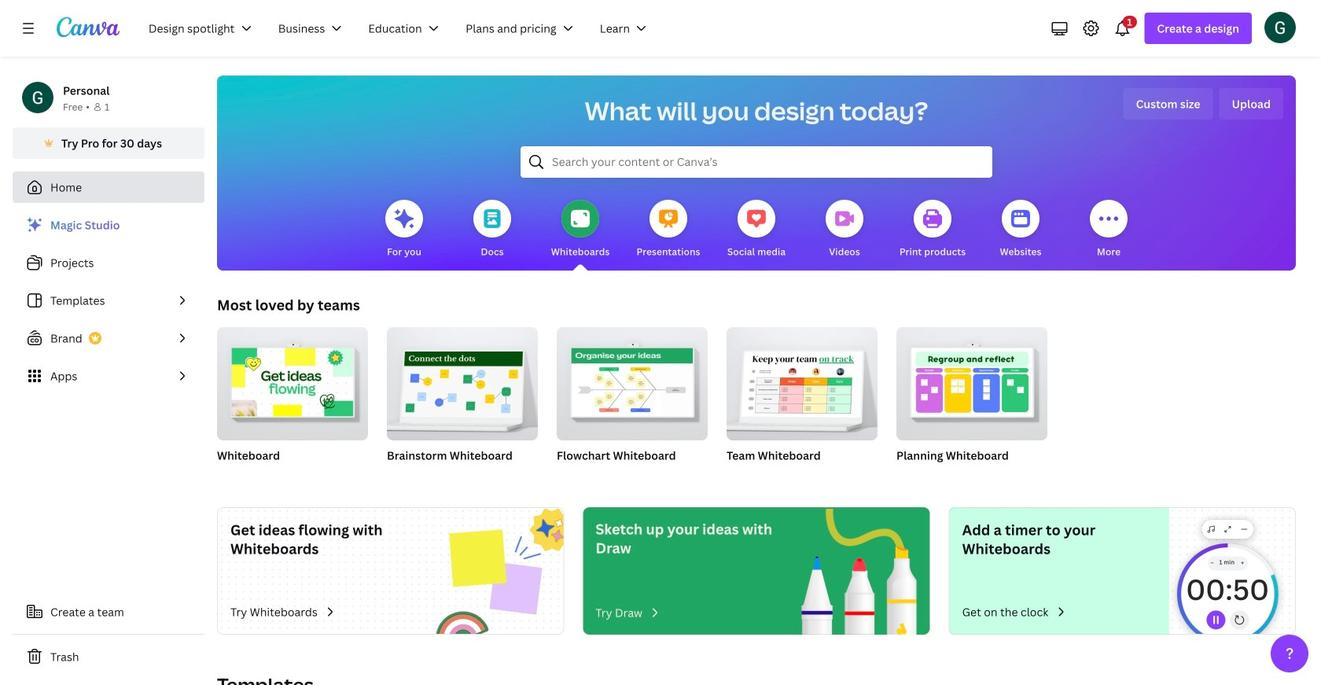 Task type: locate. For each thing, give the bounding box(es) containing it.
list
[[13, 209, 204, 392]]

group
[[217, 327, 368, 483], [217, 327, 368, 440], [387, 327, 538, 483], [387, 327, 538, 440], [557, 327, 708, 483], [557, 327, 708, 440], [727, 327, 878, 483], [727, 327, 878, 440], [897, 327, 1048, 483]]

top level navigation element
[[138, 13, 663, 44]]

None search field
[[521, 146, 993, 178]]

Search search field
[[552, 147, 961, 177]]



Task type: describe. For each thing, give the bounding box(es) containing it.
greg robinson image
[[1265, 12, 1296, 43]]



Task type: vqa. For each thing, say whether or not it's contained in the screenshot.
Search search box
yes



